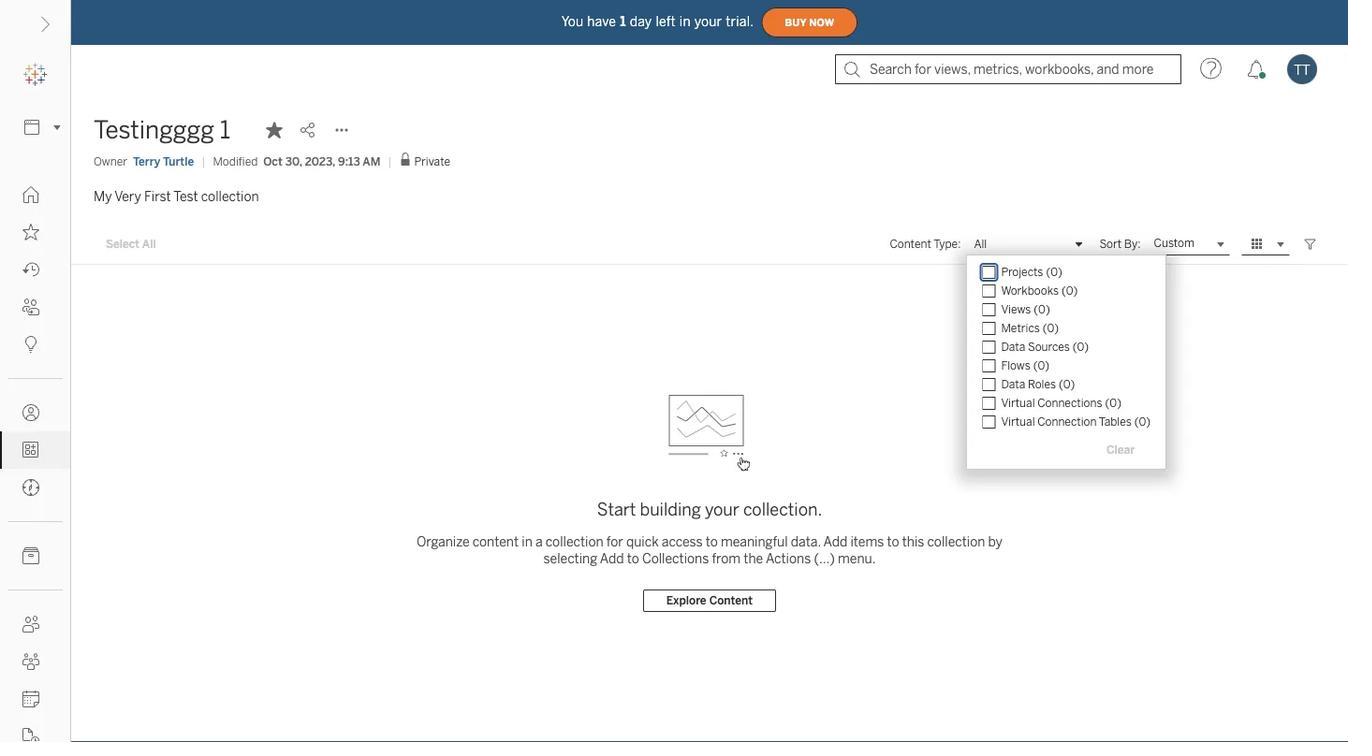 Task type: vqa. For each thing, say whether or not it's contained in the screenshot.
Life Expectancy
no



Task type: locate. For each thing, give the bounding box(es) containing it.
) up workbooks
[[1058, 265, 1063, 279]]

0 vertical spatial add
[[824, 534, 848, 550]]

1 horizontal spatial collection
[[546, 534, 604, 550]]

organize content in a collection for quick access to meaningful data. add items to this collection by selecting add to collections from the actions (...) menu.
[[417, 534, 1003, 567]]

your up organize content in a collection for quick access to meaningful data. add items to this collection by selecting add to collections from the actions (...) menu.
[[705, 500, 740, 520]]

1 vertical spatial virtual
[[1002, 415, 1035, 429]]

terry
[[133, 155, 161, 168]]

0 horizontal spatial |
[[202, 155, 205, 168]]

1 horizontal spatial |
[[388, 155, 392, 168]]

0 horizontal spatial add
[[600, 551, 624, 567]]

0 horizontal spatial collection
[[201, 189, 259, 204]]

custom
[[1154, 237, 1195, 250]]

metrics
[[1002, 322, 1040, 335]]

1 vertical spatial 1
[[220, 116, 230, 145]]

to up from
[[706, 534, 718, 550]]

| right turtle
[[202, 155, 205, 168]]

1 vertical spatial in
[[522, 534, 533, 550]]

collection down modified
[[201, 189, 259, 204]]

2 | from the left
[[388, 155, 392, 168]]

in right left
[[680, 14, 691, 29]]

collection for test
[[201, 189, 259, 204]]

to
[[706, 534, 718, 550], [887, 534, 900, 550], [627, 551, 640, 567]]

workbooks
[[1002, 284, 1059, 298]]

0 horizontal spatial all
[[142, 238, 156, 251]]

1 left day
[[620, 14, 626, 29]]

2 all from the left
[[975, 238, 987, 251]]

0
[[1051, 265, 1058, 279], [1067, 284, 1074, 298], [1039, 303, 1046, 317], [1048, 322, 1055, 335], [1078, 340, 1085, 354], [1038, 359, 1046, 373], [1064, 378, 1071, 391], [1110, 397, 1118, 410], [1139, 415, 1147, 429]]

1 all from the left
[[142, 238, 156, 251]]

start
[[597, 500, 636, 520]]

|
[[202, 155, 205, 168], [388, 155, 392, 168]]

1 up modified
[[220, 116, 230, 145]]

(
[[1047, 265, 1051, 279], [1062, 284, 1067, 298], [1034, 303, 1039, 317], [1043, 322, 1048, 335], [1073, 340, 1078, 354], [1034, 359, 1038, 373], [1059, 378, 1064, 391], [1106, 397, 1110, 410], [1135, 415, 1139, 429]]

add down for
[[600, 551, 624, 567]]

1
[[620, 14, 626, 29], [220, 116, 230, 145]]

1 horizontal spatial content
[[890, 237, 932, 251]]

test
[[174, 189, 198, 204]]

in left the a
[[522, 534, 533, 550]]

my very first test collection
[[94, 189, 259, 204]]

( down workbooks
[[1034, 303, 1039, 317]]

0 up the connections
[[1064, 378, 1071, 391]]

projects ( 0 ) workbooks ( 0 ) views ( 0 ) metrics ( 0 ) data sources ( 0 ) flows ( 0 ) data roles ( 0 ) virtual connections ( 0 ) virtual connection tables ( 0 )
[[1002, 265, 1151, 429]]

1 virtual from the top
[[1002, 397, 1035, 410]]

clear
[[1107, 444, 1135, 457]]

organize
[[417, 534, 470, 550]]

2023,
[[305, 155, 335, 168]]

0 vertical spatial 1
[[620, 14, 626, 29]]

content left type:
[[890, 237, 932, 251]]

type:
[[934, 237, 961, 251]]

for
[[607, 534, 624, 550]]

actions
[[766, 551, 811, 567]]

add
[[824, 534, 848, 550], [600, 551, 624, 567]]

) right workbooks
[[1074, 284, 1078, 298]]

0 horizontal spatial in
[[522, 534, 533, 550]]

data up the flows
[[1002, 340, 1026, 354]]

) right sources at the right top of the page
[[1085, 340, 1089, 354]]

1 horizontal spatial add
[[824, 534, 848, 550]]

0 vertical spatial data
[[1002, 340, 1026, 354]]

select all button
[[94, 233, 168, 256]]

to left this
[[887, 534, 900, 550]]

content
[[890, 237, 932, 251], [710, 595, 753, 608]]

( right tables
[[1135, 415, 1139, 429]]

( right workbooks
[[1062, 284, 1067, 298]]

all right type:
[[975, 238, 987, 251]]

all
[[142, 238, 156, 251], [975, 238, 987, 251]]

a
[[536, 534, 543, 550]]

start building your collection.
[[597, 500, 823, 520]]

data down the flows
[[1002, 378, 1026, 391]]

1 horizontal spatial all
[[975, 238, 987, 251]]

your
[[695, 14, 722, 29], [705, 500, 740, 520]]

0 vertical spatial in
[[680, 14, 691, 29]]

access
[[662, 534, 703, 550]]

explore
[[667, 595, 707, 608]]

by
[[989, 534, 1003, 550]]

from
[[712, 551, 741, 567]]

1 vertical spatial data
[[1002, 378, 1026, 391]]

( right the projects in the top right of the page
[[1047, 265, 1051, 279]]

to down 'quick'
[[627, 551, 640, 567]]

collection
[[201, 189, 259, 204], [546, 534, 604, 550], [928, 534, 986, 550]]

content down from
[[710, 595, 753, 608]]

0 vertical spatial your
[[695, 14, 722, 29]]

select all
[[106, 238, 156, 251]]

collection up "selecting"
[[546, 534, 604, 550]]

modified
[[213, 155, 258, 168]]

clear button
[[1084, 439, 1159, 462]]

in
[[680, 14, 691, 29], [522, 534, 533, 550]]

2 horizontal spatial to
[[887, 534, 900, 550]]

2 horizontal spatial collection
[[928, 534, 986, 550]]

data
[[1002, 340, 1026, 354], [1002, 378, 1026, 391]]

testingggg 1
[[94, 116, 230, 145]]

0 vertical spatial content
[[890, 237, 932, 251]]

virtual
[[1002, 397, 1035, 410], [1002, 415, 1035, 429]]

menu.
[[838, 551, 876, 567]]

0 up tables
[[1110, 397, 1118, 410]]

)
[[1058, 265, 1063, 279], [1074, 284, 1078, 298], [1046, 303, 1051, 317], [1055, 322, 1059, 335], [1085, 340, 1089, 354], [1046, 359, 1050, 373], [1071, 378, 1076, 391], [1118, 397, 1122, 410], [1147, 415, 1151, 429]]

1 horizontal spatial in
[[680, 14, 691, 29]]

connection
[[1038, 415, 1097, 429]]

0 right tables
[[1139, 415, 1147, 429]]

| right am
[[388, 155, 392, 168]]

views
[[1002, 303, 1032, 317]]

all right the select
[[142, 238, 156, 251]]

) right tables
[[1147, 415, 1151, 429]]

add up (...)
[[824, 534, 848, 550]]

collections
[[643, 551, 709, 567]]

my
[[94, 189, 112, 204]]

your left the trial.
[[695, 14, 722, 29]]

explore content
[[667, 595, 753, 608]]

testingggg
[[94, 116, 214, 145]]

navigation panel element
[[0, 56, 70, 743]]

selecting
[[544, 551, 598, 567]]

0 right sources at the right top of the page
[[1078, 340, 1085, 354]]

by:
[[1125, 237, 1141, 251]]

content type: group
[[975, 263, 1159, 432]]

collection left the by on the right of the page
[[928, 534, 986, 550]]

owner
[[94, 155, 127, 168]]

0 vertical spatial virtual
[[1002, 397, 1035, 410]]

0 horizontal spatial content
[[710, 595, 753, 608]]

all inside dropdown button
[[975, 238, 987, 251]]

am
[[363, 155, 381, 168]]

collection for a
[[546, 534, 604, 550]]

projects
[[1002, 265, 1044, 279]]

tables
[[1099, 415, 1132, 429]]

1 vertical spatial content
[[710, 595, 753, 608]]

buy now
[[785, 17, 835, 28]]



Task type: describe. For each thing, give the bounding box(es) containing it.
0 horizontal spatial to
[[627, 551, 640, 567]]

grid view image
[[1250, 236, 1266, 253]]

turtle
[[163, 155, 194, 168]]

terry turtle link
[[133, 153, 194, 170]]

sources
[[1028, 340, 1070, 354]]

( up sources at the right top of the page
[[1043, 322, 1048, 335]]

Search for views, metrics, workbooks, and more text field
[[836, 54, 1182, 84]]

1 data from the top
[[1002, 340, 1026, 354]]

( right roles
[[1059, 378, 1064, 391]]

0 right workbooks
[[1067, 284, 1074, 298]]

sort by:
[[1100, 237, 1141, 251]]

0 up roles
[[1038, 359, 1046, 373]]

data.
[[791, 534, 821, 550]]

buy
[[785, 17, 807, 28]]

day
[[630, 14, 652, 29]]

now
[[810, 17, 835, 28]]

buy now button
[[762, 7, 858, 37]]

building
[[640, 500, 701, 520]]

items
[[851, 534, 884, 550]]

2 virtual from the top
[[1002, 415, 1035, 429]]

0 up sources at the right top of the page
[[1048, 322, 1055, 335]]

) up tables
[[1118, 397, 1122, 410]]

oct
[[264, 155, 283, 168]]

9:13
[[338, 155, 360, 168]]

) up sources at the right top of the page
[[1055, 322, 1059, 335]]

roles
[[1028, 378, 1057, 391]]

select
[[106, 238, 140, 251]]

sort
[[1100, 237, 1122, 251]]

collection.
[[744, 500, 823, 520]]

explore content button
[[643, 590, 777, 613]]

0 up workbooks
[[1051, 265, 1058, 279]]

2 data from the top
[[1002, 378, 1026, 391]]

in inside organize content in a collection for quick access to meaningful data. add items to this collection by selecting add to collections from the actions (...) menu.
[[522, 534, 533, 550]]

flows
[[1002, 359, 1031, 373]]

owner terry turtle | modified oct 30, 2023, 9:13 am |
[[94, 155, 392, 168]]

left
[[656, 14, 676, 29]]

meaningful
[[721, 534, 788, 550]]

( right the flows
[[1034, 359, 1038, 373]]

( right sources at the right top of the page
[[1073, 340, 1078, 354]]

content
[[473, 534, 519, 550]]

first
[[144, 189, 171, 204]]

custom button
[[1147, 233, 1231, 256]]

you
[[562, 14, 584, 29]]

main navigation. press the up and down arrow keys to access links. element
[[0, 176, 70, 743]]

) down sources at the right top of the page
[[1046, 359, 1050, 373]]

content type:
[[890, 237, 961, 251]]

1 horizontal spatial to
[[706, 534, 718, 550]]

the
[[744, 551, 764, 567]]

) down workbooks
[[1046, 303, 1051, 317]]

trial.
[[726, 14, 754, 29]]

all inside button
[[142, 238, 156, 251]]

content inside button
[[710, 595, 753, 608]]

0 horizontal spatial 1
[[220, 116, 230, 145]]

( up tables
[[1106, 397, 1110, 410]]

) up the connections
[[1071, 378, 1076, 391]]

quick
[[627, 534, 659, 550]]

(...)
[[814, 551, 835, 567]]

very
[[115, 189, 141, 204]]

1 vertical spatial add
[[600, 551, 624, 567]]

all button
[[967, 233, 1089, 256]]

private
[[415, 155, 451, 169]]

have
[[588, 14, 616, 29]]

connections
[[1038, 397, 1103, 410]]

1 vertical spatial your
[[705, 500, 740, 520]]

0 down workbooks
[[1039, 303, 1046, 317]]

1 horizontal spatial 1
[[620, 14, 626, 29]]

1 | from the left
[[202, 155, 205, 168]]

30,
[[285, 155, 302, 168]]

you have 1 day left in your trial.
[[562, 14, 754, 29]]

this
[[903, 534, 925, 550]]



